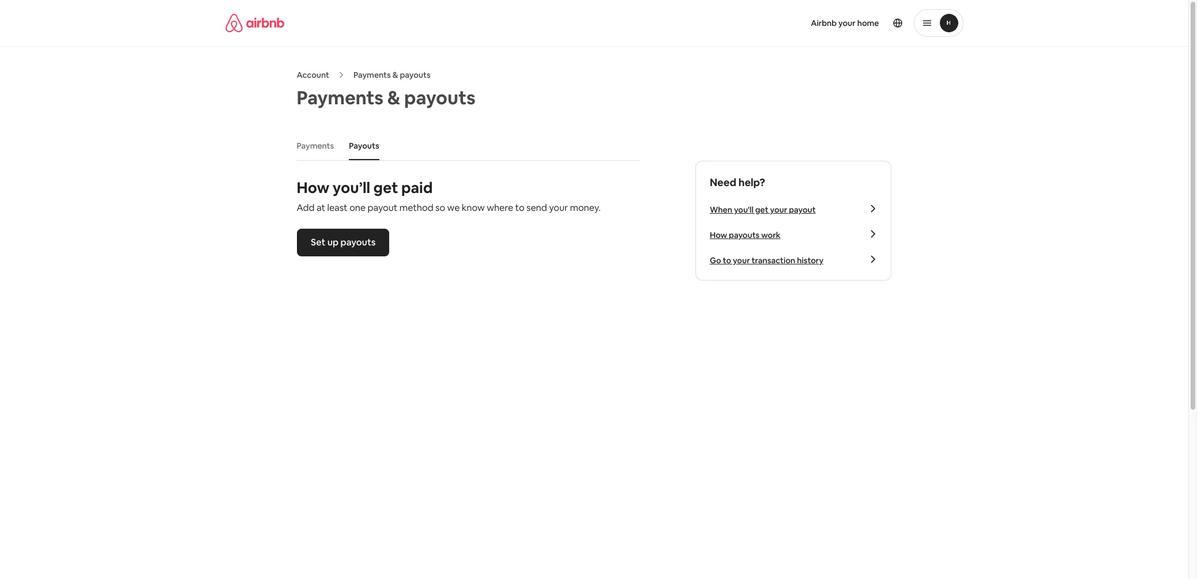 Task type: vqa. For each thing, say whether or not it's contained in the screenshot.
4.86 out of 5 average rating Icon
no



Task type: locate. For each thing, give the bounding box(es) containing it.
need help?
[[710, 176, 766, 189]]

add
[[297, 202, 315, 214]]

1 horizontal spatial get
[[756, 205, 769, 215]]

0 horizontal spatial payout
[[368, 202, 398, 214]]

0 vertical spatial to
[[516, 202, 525, 214]]

to
[[516, 202, 525, 214], [723, 255, 732, 266]]

we
[[447, 202, 460, 214]]

payout right one
[[368, 202, 398, 214]]

&
[[393, 70, 398, 80], [388, 86, 401, 110]]

1 vertical spatial to
[[723, 255, 732, 266]]

1 vertical spatial &
[[388, 86, 401, 110]]

payments
[[354, 70, 391, 80], [297, 86, 384, 110], [297, 141, 334, 151]]

history
[[797, 255, 824, 266]]

0 horizontal spatial get
[[374, 178, 398, 198]]

0 vertical spatial &
[[393, 70, 398, 80]]

tab list
[[291, 132, 640, 160]]

how inside how payouts work link
[[710, 230, 728, 240]]

1 vertical spatial how
[[710, 230, 728, 240]]

how payouts work
[[710, 230, 781, 240]]

method
[[400, 202, 434, 214]]

paid
[[401, 178, 433, 198]]

how you'll get paid add at least one payout method so we know where to send your money.
[[297, 178, 601, 214]]

you'll
[[333, 178, 370, 198]]

airbnb
[[811, 18, 837, 28]]

send
[[527, 202, 547, 214]]

get left paid
[[374, 178, 398, 198]]

one
[[350, 202, 366, 214]]

1 horizontal spatial how
[[710, 230, 728, 240]]

get for paid
[[374, 178, 398, 198]]

payouts button
[[343, 135, 385, 157]]

payout inside how you'll get paid add at least one payout method so we know where to send your money.
[[368, 202, 398, 214]]

money.
[[570, 202, 601, 214]]

0 vertical spatial how
[[297, 178, 330, 198]]

payments & payouts
[[354, 70, 431, 80], [297, 86, 476, 110]]

how down when
[[710, 230, 728, 240]]

how up add
[[297, 178, 330, 198]]

get
[[374, 178, 398, 198], [756, 205, 769, 215]]

your
[[839, 18, 856, 28], [549, 202, 568, 214], [771, 205, 788, 215], [733, 255, 750, 266]]

your left home
[[839, 18, 856, 28]]

0 vertical spatial payments & payouts
[[354, 70, 431, 80]]

your inside profile element
[[839, 18, 856, 28]]

help?
[[739, 176, 766, 189]]

1 horizontal spatial to
[[723, 255, 732, 266]]

0 horizontal spatial how
[[297, 178, 330, 198]]

tab list containing payments
[[291, 132, 640, 160]]

need
[[710, 176, 737, 189]]

your up work
[[771, 205, 788, 215]]

how for payouts
[[710, 230, 728, 240]]

1 vertical spatial payments
[[297, 86, 384, 110]]

at
[[317, 202, 325, 214]]

to right go
[[723, 255, 732, 266]]

how
[[297, 178, 330, 198], [710, 230, 728, 240]]

1 vertical spatial get
[[756, 205, 769, 215]]

get for your
[[756, 205, 769, 215]]

to left send
[[516, 202, 525, 214]]

payout up how payouts work link
[[789, 205, 816, 215]]

when you'll get your payout link
[[710, 204, 878, 216]]

how payouts work link
[[710, 229, 878, 241]]

your right send
[[549, 202, 568, 214]]

0 vertical spatial get
[[374, 178, 398, 198]]

so
[[436, 202, 445, 214]]

payments button
[[291, 135, 340, 157]]

get right you'll
[[756, 205, 769, 215]]

payouts
[[400, 70, 431, 80], [404, 86, 476, 110], [729, 230, 760, 240], [340, 237, 376, 249]]

1 vertical spatial payments & payouts
[[297, 86, 476, 110]]

payouts inside button
[[340, 237, 376, 249]]

how inside how you'll get paid add at least one payout method so we know where to send your money.
[[297, 178, 330, 198]]

payouts
[[349, 141, 379, 151]]

payout
[[368, 202, 398, 214], [789, 205, 816, 215]]

0 horizontal spatial to
[[516, 202, 525, 214]]

get inside how you'll get paid add at least one payout method so we know where to send your money.
[[374, 178, 398, 198]]

2 vertical spatial payments
[[297, 141, 334, 151]]



Task type: describe. For each thing, give the bounding box(es) containing it.
your down how payouts work
[[733, 255, 750, 266]]

go
[[710, 255, 722, 266]]

your inside how you'll get paid add at least one payout method so we know where to send your money.
[[549, 202, 568, 214]]

know
[[462, 202, 485, 214]]

you'll
[[734, 205, 754, 215]]

account link
[[297, 70, 329, 80]]

home
[[858, 18, 880, 28]]

1 horizontal spatial payout
[[789, 205, 816, 215]]

when you'll get your payout
[[710, 205, 816, 215]]

go to your transaction history link
[[710, 255, 878, 266]]

airbnb your home
[[811, 18, 880, 28]]

to inside how you'll get paid add at least one payout method so we know where to send your money.
[[516, 202, 525, 214]]

how for you'll
[[297, 178, 330, 198]]

up
[[327, 237, 339, 249]]

work
[[762, 230, 781, 240]]

transaction
[[752, 255, 796, 266]]

airbnb your home link
[[804, 11, 886, 35]]

account
[[297, 70, 329, 80]]

where
[[487, 202, 514, 214]]

set up payouts button
[[297, 229, 389, 257]]

go to your transaction history
[[710, 255, 824, 266]]

set up payouts
[[311, 237, 376, 249]]

profile element
[[608, 0, 964, 46]]

0 vertical spatial payments
[[354, 70, 391, 80]]

payments inside button
[[297, 141, 334, 151]]

when
[[710, 205, 733, 215]]

least
[[327, 202, 348, 214]]

set
[[311, 237, 325, 249]]



